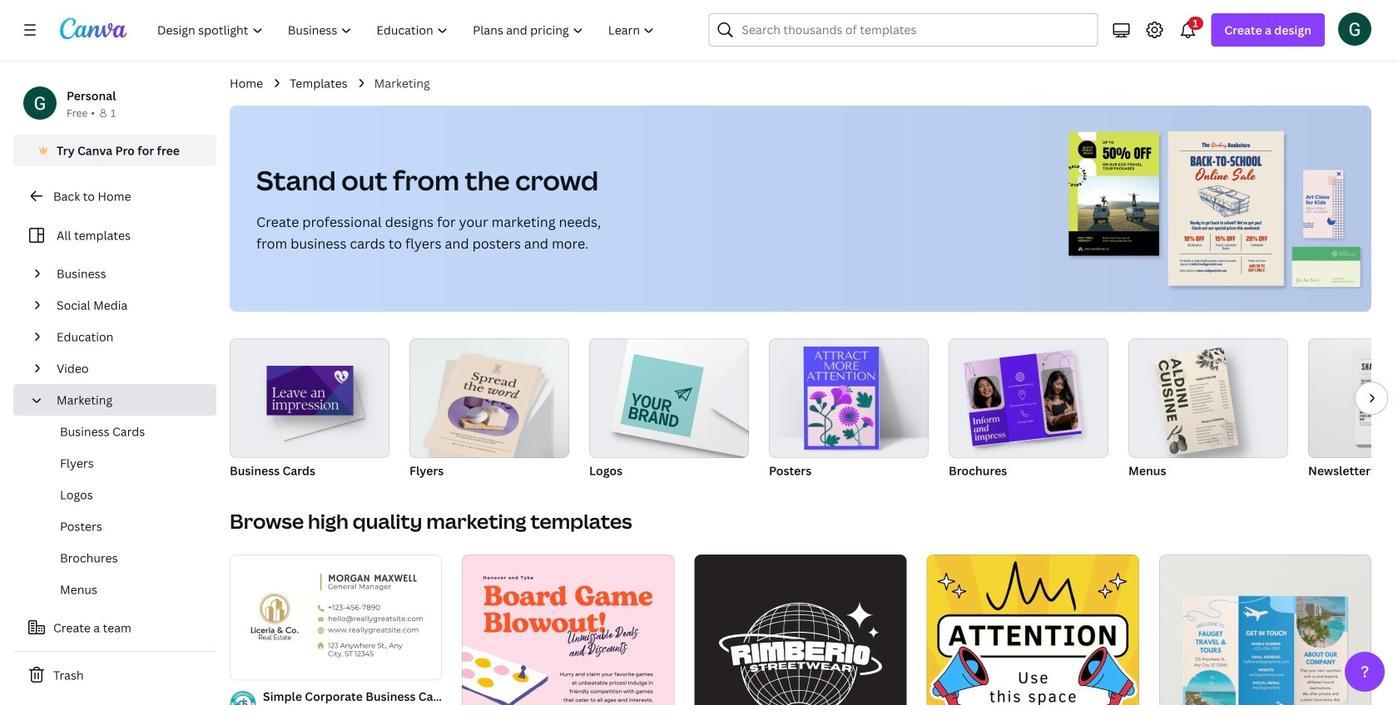 Task type: vqa. For each thing, say whether or not it's contained in the screenshot.
Main menu bar
no



Task type: locate. For each thing, give the bounding box(es) containing it.
flyer image
[[409, 339, 569, 459], [431, 354, 539, 464]]

None search field
[[709, 13, 1098, 47]]

logo image
[[589, 339, 749, 459], [620, 354, 704, 438]]

newsletter image
[[1308, 339, 1398, 459], [1355, 352, 1398, 445]]

business card image
[[230, 339, 389, 458], [267, 366, 353, 416]]

blue simple creative travel trifold brochure image
[[1159, 555, 1371, 706]]

top level navigation element
[[146, 13, 669, 47]]

brochure image
[[949, 339, 1109, 459], [963, 350, 1082, 447]]

stand out from the crowd image
[[1062, 106, 1371, 312]]

poster image
[[769, 339, 929, 459], [804, 347, 879, 450]]

menu image
[[1128, 339, 1288, 459], [1154, 347, 1239, 456]]



Task type: describe. For each thing, give the bounding box(es) containing it.
simple corporate business card image
[[230, 555, 442, 680]]

black and white globe y2k streetwear logo image
[[694, 555, 907, 706]]

pink playful board game product promotion flyer image
[[462, 555, 674, 706]]

greg robinson image
[[1338, 12, 1371, 46]]

yellow illustrative attention poster image
[[927, 555, 1139, 706]]

Search search field
[[742, 14, 1087, 46]]



